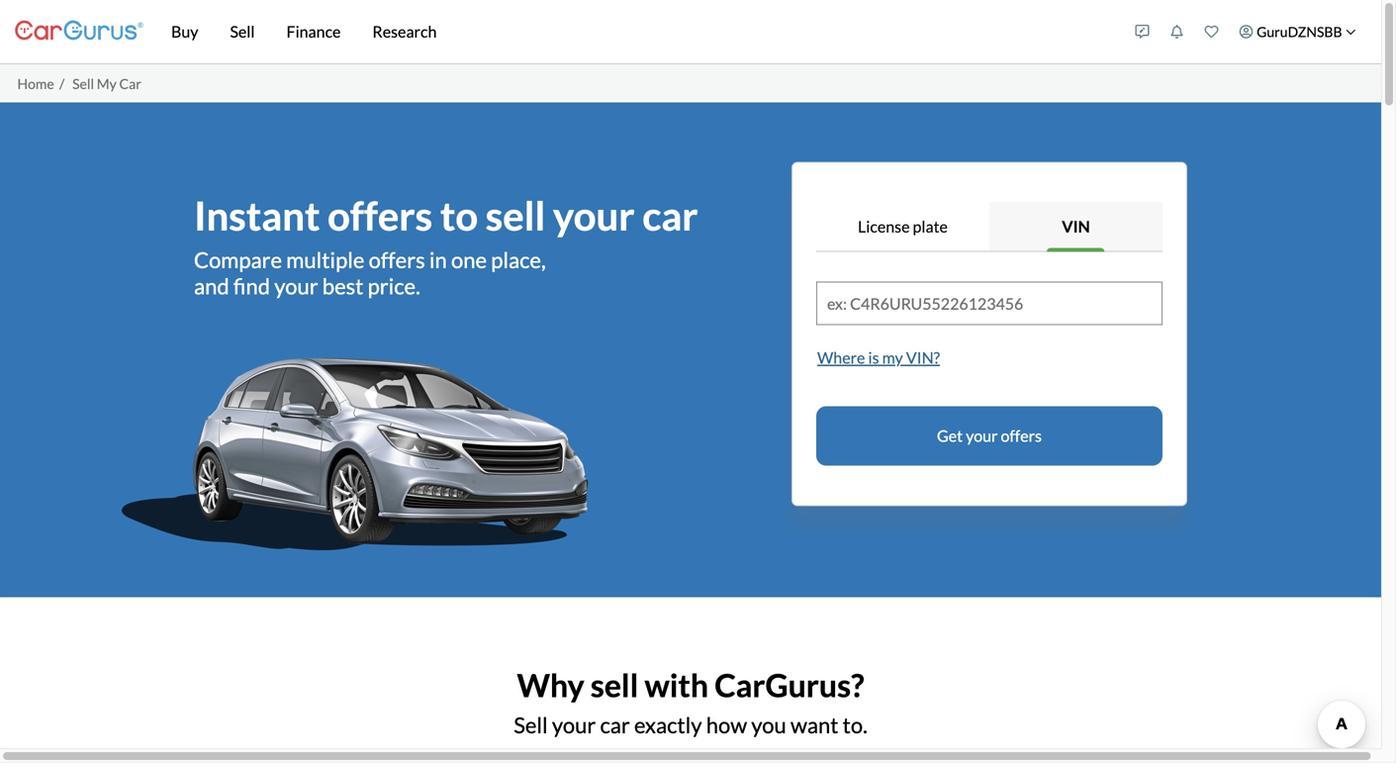 Task type: locate. For each thing, give the bounding box(es) containing it.
menu bar containing buy
[[143, 0, 1125, 63]]

instant offers to sell your car compare multiple offers in one place, and find your best price.
[[194, 191, 698, 299]]

exactly
[[634, 712, 702, 738]]

why
[[517, 666, 585, 704]]

sell inside why sell with cargurus? sell your car exactly how you want to.
[[591, 666, 639, 704]]

saved cars image
[[1205, 25, 1219, 39]]

license
[[858, 217, 910, 236]]

1 vertical spatial sell
[[72, 75, 94, 92]]

sell down why
[[514, 712, 548, 738]]

want
[[791, 712, 839, 738]]

sell inside popup button
[[230, 22, 255, 41]]

gurudznsbb button
[[1229, 4, 1367, 59]]

menu bar
[[143, 0, 1125, 63]]

where is my vin? button
[[816, 345, 941, 371]]

buy
[[171, 22, 198, 41]]

sell
[[230, 22, 255, 41], [72, 75, 94, 92], [514, 712, 548, 738]]

cargurus?
[[715, 666, 864, 704]]

vin tab
[[990, 202, 1163, 252]]

offers up "multiple"
[[328, 191, 433, 239]]

tab list
[[816, 202, 1163, 252]]

vin?
[[906, 348, 940, 367]]

2 vertical spatial sell
[[514, 712, 548, 738]]

2 vertical spatial offers
[[1001, 426, 1042, 445]]

1 horizontal spatial sell
[[591, 666, 639, 704]]

my
[[97, 75, 117, 92]]

finance
[[287, 22, 341, 41]]

sell left with
[[591, 666, 639, 704]]

plate
[[913, 217, 948, 236]]

1 horizontal spatial sell
[[230, 22, 255, 41]]

sell up place,
[[486, 191, 546, 239]]

car image
[[120, 357, 589, 552]]

sell right buy
[[230, 22, 255, 41]]

0 vertical spatial car
[[643, 191, 698, 239]]

0 vertical spatial sell
[[486, 191, 546, 239]]

one
[[451, 247, 487, 273]]

0 vertical spatial offers
[[328, 191, 433, 239]]

0 horizontal spatial sell
[[72, 75, 94, 92]]

sell
[[486, 191, 546, 239], [591, 666, 639, 704]]

tab list containing license plate
[[816, 202, 1163, 252]]

to
[[440, 191, 478, 239]]

where
[[817, 348, 865, 367]]

car inside instant offers to sell your car compare multiple offers in one place, and find your best price.
[[643, 191, 698, 239]]

tab list inside instant offers to sell your car main content
[[816, 202, 1163, 252]]

how
[[706, 712, 747, 738]]

where is my vin?
[[817, 348, 940, 367]]

sell right /
[[72, 75, 94, 92]]

why sell with cargurus? sell your car exactly how you want to.
[[514, 666, 868, 738]]

1 horizontal spatial car
[[643, 191, 698, 239]]

offers up price.
[[369, 247, 425, 273]]

place,
[[491, 247, 546, 273]]

home
[[17, 75, 54, 92]]

1 vertical spatial car
[[600, 712, 630, 738]]

car inside why sell with cargurus? sell your car exactly how you want to.
[[600, 712, 630, 738]]

multiple
[[286, 247, 365, 273]]

sell button
[[214, 0, 271, 63]]

car
[[643, 191, 698, 239], [600, 712, 630, 738]]

2 horizontal spatial sell
[[514, 712, 548, 738]]

offers right get
[[1001, 426, 1042, 445]]

offers
[[328, 191, 433, 239], [369, 247, 425, 273], [1001, 426, 1042, 445]]

/
[[59, 75, 65, 92]]

home / sell my car
[[17, 75, 141, 92]]

to.
[[843, 712, 868, 738]]

0 vertical spatial sell
[[230, 22, 255, 41]]

your
[[553, 191, 635, 239], [274, 273, 318, 299], [966, 426, 998, 445], [552, 712, 596, 738]]

1 vertical spatial sell
[[591, 666, 639, 704]]

0 horizontal spatial sell
[[486, 191, 546, 239]]

0 horizontal spatial car
[[600, 712, 630, 738]]

get your offers
[[937, 426, 1042, 445]]

find
[[233, 273, 270, 299]]



Task type: vqa. For each thing, say whether or not it's contained in the screenshot.
Prev Page image
no



Task type: describe. For each thing, give the bounding box(es) containing it.
open notifications image
[[1170, 25, 1184, 39]]

my
[[882, 348, 903, 367]]

get your offers button
[[816, 406, 1163, 466]]

user icon image
[[1240, 25, 1253, 39]]

instant offers to sell your car main content
[[0, 102, 1382, 763]]

best
[[322, 273, 364, 299]]

cargurus logo homepage link link
[[15, 3, 143, 60]]

compare
[[194, 247, 282, 273]]

vin
[[1062, 217, 1090, 236]]

gurudznsbb menu item
[[1229, 4, 1367, 59]]

price.
[[368, 273, 420, 299]]

gurudznsbb menu
[[1125, 4, 1367, 59]]

finance button
[[271, 0, 357, 63]]

offers inside button
[[1001, 426, 1042, 445]]

with
[[645, 666, 709, 704]]

is
[[868, 348, 879, 367]]

your inside why sell with cargurus? sell your car exactly how you want to.
[[552, 712, 596, 738]]

research button
[[357, 0, 453, 63]]

chevron down image
[[1346, 26, 1356, 37]]

you
[[751, 712, 787, 738]]

license plate
[[858, 217, 948, 236]]

add a car review image
[[1136, 25, 1150, 39]]

1 vertical spatial offers
[[369, 247, 425, 273]]

home link
[[17, 75, 54, 92]]

research
[[373, 22, 437, 41]]

your inside get your offers button
[[966, 426, 998, 445]]

sell inside why sell with cargurus? sell your car exactly how you want to.
[[514, 712, 548, 738]]

and
[[194, 273, 229, 299]]

sell inside instant offers to sell your car compare multiple offers in one place, and find your best price.
[[486, 191, 546, 239]]

cargurus logo homepage link image
[[15, 3, 143, 60]]

ex: C4R6URU55226123456 field
[[817, 283, 1162, 324]]

get
[[937, 426, 963, 445]]

gurudznsbb
[[1257, 23, 1342, 40]]

instant
[[194, 191, 320, 239]]

license plate tab
[[816, 202, 990, 252]]

buy button
[[155, 0, 214, 63]]

in
[[429, 247, 447, 273]]

car
[[119, 75, 141, 92]]



